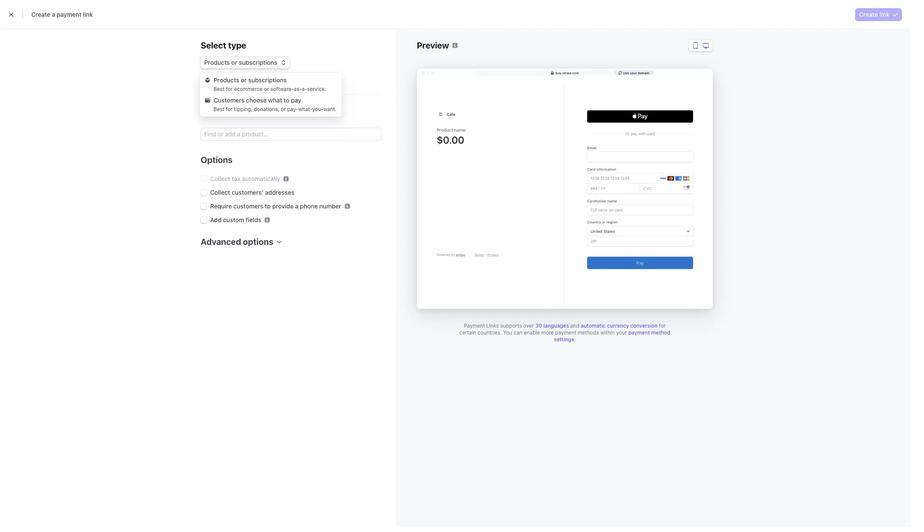 Task type: vqa. For each thing, say whether or not it's contained in the screenshot.
Ends to the top
no



Task type: describe. For each thing, give the bounding box(es) containing it.
30 languages link
[[536, 323, 569, 329]]

options
[[243, 237, 273, 247]]

as-
[[294, 86, 302, 92]]

payment page button
[[197, 81, 246, 95]]

can
[[514, 330, 523, 336]]

1 link from the left
[[83, 11, 93, 18]]

buy.stripe.com
[[556, 71, 579, 74]]

countries.
[[478, 330, 502, 336]]

want.
[[323, 106, 337, 112]]

tipping,
[[234, 106, 253, 112]]

require
[[210, 203, 232, 210]]

links
[[487, 323, 499, 329]]

collect for collect customers' addresses
[[210, 189, 230, 196]]

add custom fields
[[210, 216, 261, 224]]

conversion
[[631, 323, 658, 329]]

or inside customers choose what to pay best for tipping, donations, or pay-what-you-want.
[[281, 106, 286, 112]]

page
[[227, 84, 241, 91]]

currency
[[607, 323, 629, 329]]

customers
[[214, 97, 245, 104]]

advanced options
[[201, 237, 273, 247]]

require customers to provide a phone number
[[210, 203, 341, 210]]

to inside customers choose what to pay best for tipping, donations, or pay-what-you-want.
[[284, 97, 290, 104]]

payment for payment page
[[201, 84, 226, 91]]

languages
[[544, 323, 569, 329]]

30
[[536, 323, 542, 329]]

.
[[574, 336, 576, 343]]

payment inside payment method settings
[[629, 330, 650, 336]]

preview
[[417, 40, 449, 50]]

pay-
[[287, 106, 298, 112]]

collect customers' addresses
[[210, 189, 295, 196]]

pay
[[291, 97, 301, 104]]

add
[[210, 216, 222, 224]]

after
[[246, 84, 261, 91]]

provide
[[272, 203, 294, 210]]

link inside button
[[880, 11, 890, 18]]

Find or add a product… text field
[[201, 128, 381, 140]]

addresses
[[265, 189, 295, 196]]

ecommerce
[[234, 86, 263, 92]]

options
[[201, 155, 233, 165]]

over
[[524, 323, 534, 329]]

or inside popup button
[[231, 59, 237, 66]]

payment inside button
[[262, 84, 287, 91]]

to inside payment page tab panel
[[265, 203, 271, 210]]

select type
[[201, 40, 246, 50]]

methods
[[578, 330, 599, 336]]

for inside customers choose what to pay best for tipping, donations, or pay-what-you-want.
[[226, 106, 233, 112]]

customers choose what to pay best for tipping, donations, or pay-what-you-want.
[[214, 97, 337, 112]]

a inside tab panel
[[295, 203, 299, 210]]

product
[[201, 103, 233, 113]]

subscriptions for products or subscriptions best for ecommerce or software-as-a-service.
[[248, 76, 287, 84]]

advanced options button
[[197, 231, 282, 248]]

supports
[[501, 323, 522, 329]]

customers'
[[232, 189, 264, 196]]

best inside customers choose what to pay best for tipping, donations, or pay-what-you-want.
[[214, 106, 225, 112]]

0 horizontal spatial a
[[52, 11, 55, 18]]

automatic
[[581, 323, 606, 329]]

you
[[503, 330, 512, 336]]

choose
[[246, 97, 267, 104]]



Task type: locate. For each thing, give the bounding box(es) containing it.
payment
[[201, 84, 226, 91], [464, 323, 485, 329]]

advanced
[[201, 237, 241, 247]]

1 vertical spatial subscriptions
[[248, 76, 287, 84]]

number
[[319, 203, 341, 210]]

0 horizontal spatial create
[[31, 11, 50, 18]]

to left pay
[[284, 97, 290, 104]]

phone
[[300, 203, 318, 210]]

what
[[268, 97, 282, 104]]

service.
[[307, 86, 326, 92]]

payment inside for certain countries. you can enable more payment methods within your
[[555, 330, 576, 336]]

0 horizontal spatial to
[[265, 203, 271, 210]]

2 collect from the top
[[210, 189, 230, 196]]

what-
[[298, 106, 312, 112]]

automatically
[[242, 175, 280, 182]]

products or subscriptions best for ecommerce or software-as-a-service.
[[214, 76, 326, 92]]

products down select at the left
[[204, 59, 230, 66]]

payment page
[[201, 84, 241, 91]]

products for products or subscriptions
[[204, 59, 230, 66]]

subscriptions up products or subscriptions best for ecommerce or software-as-a-service.
[[239, 59, 277, 66]]

link
[[83, 11, 93, 18], [880, 11, 890, 18]]

0 vertical spatial subscriptions
[[239, 59, 277, 66]]

your right the use
[[630, 71, 637, 74]]

you-
[[312, 106, 323, 112]]

best
[[214, 86, 225, 92], [214, 106, 225, 112]]

1 vertical spatial your
[[616, 330, 627, 336]]

products
[[204, 59, 230, 66], [214, 76, 239, 84]]

a-
[[302, 86, 307, 92]]

best down the customers
[[214, 106, 225, 112]]

payment links supports over 30 languages and automatic currency conversion
[[464, 323, 658, 329]]

payment link settings tab list
[[197, 81, 381, 95]]

customers
[[234, 203, 263, 210]]

enable
[[524, 330, 540, 336]]

0 vertical spatial a
[[52, 11, 55, 18]]

to
[[284, 97, 290, 104], [265, 203, 271, 210]]

after payment button
[[243, 81, 292, 95]]

settings
[[554, 336, 574, 343]]

payment inside button
[[201, 84, 226, 91]]

your down automatic currency conversion link
[[616, 330, 627, 336]]

subscriptions up "software-"
[[248, 76, 287, 84]]

payment page tab panel
[[194, 95, 381, 260]]

after payment
[[246, 84, 287, 91]]

certain
[[460, 330, 476, 336]]

automatic currency conversion link
[[581, 323, 658, 329]]

products inside products or subscriptions best for ecommerce or software-as-a-service.
[[214, 76, 239, 84]]

subscriptions
[[239, 59, 277, 66], [248, 76, 287, 84]]

tax
[[232, 175, 241, 182]]

products or subscriptions button
[[201, 55, 289, 69]]

your inside for certain countries. you can enable more payment methods within your
[[616, 330, 627, 336]]

best up the customers
[[214, 86, 225, 92]]

0 vertical spatial collect
[[210, 175, 230, 182]]

1 horizontal spatial link
[[880, 11, 890, 18]]

more
[[542, 330, 554, 336]]

subscriptions for products or subscriptions
[[239, 59, 277, 66]]

2 create from the left
[[859, 11, 878, 18]]

2 link from the left
[[880, 11, 890, 18]]

collect up require
[[210, 189, 230, 196]]

subscriptions inside popup button
[[239, 59, 277, 66]]

0 horizontal spatial your
[[616, 330, 627, 336]]

use
[[623, 71, 629, 74]]

payment up the customers
[[201, 84, 226, 91]]

type
[[228, 40, 246, 50]]

payment
[[57, 11, 81, 18], [262, 84, 287, 91], [555, 330, 576, 336], [629, 330, 650, 336]]

1 horizontal spatial a
[[295, 203, 299, 210]]

create for create link
[[859, 11, 878, 18]]

and
[[571, 323, 580, 329]]

collect
[[210, 175, 230, 182], [210, 189, 230, 196]]

subscriptions inside products or subscriptions best for ecommerce or software-as-a-service.
[[248, 76, 287, 84]]

a
[[52, 11, 55, 18], [295, 203, 299, 210]]

for inside for certain countries. you can enable more payment methods within your
[[659, 323, 666, 329]]

products inside products or subscriptions popup button
[[204, 59, 230, 66]]

create
[[31, 11, 50, 18], [859, 11, 878, 18]]

payment for payment links supports over 30 languages and automatic currency conversion
[[464, 323, 485, 329]]

use your domain button
[[614, 70, 654, 75]]

1 vertical spatial to
[[265, 203, 271, 210]]

for up the customers
[[226, 86, 233, 92]]

1 horizontal spatial to
[[284, 97, 290, 104]]

0 vertical spatial products
[[204, 59, 230, 66]]

your
[[630, 71, 637, 74], [616, 330, 627, 336]]

within
[[601, 330, 615, 336]]

0 horizontal spatial payment
[[201, 84, 226, 91]]

custom
[[223, 216, 244, 224]]

0 horizontal spatial link
[[83, 11, 93, 18]]

or right 'after'
[[264, 86, 269, 92]]

create for create a payment link
[[31, 11, 50, 18]]

2 best from the top
[[214, 106, 225, 112]]

software-
[[271, 86, 294, 92]]

1 vertical spatial a
[[295, 203, 299, 210]]

or down type
[[231, 59, 237, 66]]

products for products or subscriptions best for ecommerce or software-as-a-service.
[[214, 76, 239, 84]]

collect tax automatically
[[210, 175, 280, 182]]

payment up certain
[[464, 323, 485, 329]]

1 horizontal spatial your
[[630, 71, 637, 74]]

2 vertical spatial for
[[659, 323, 666, 329]]

for certain countries. you can enable more payment methods within your
[[460, 323, 666, 336]]

0 vertical spatial best
[[214, 86, 225, 92]]

to left provide
[[265, 203, 271, 210]]

for inside products or subscriptions best for ecommerce or software-as-a-service.
[[226, 86, 233, 92]]

1 create from the left
[[31, 11, 50, 18]]

for down the customers
[[226, 106, 233, 112]]

method
[[652, 330, 671, 336]]

1 vertical spatial best
[[214, 106, 225, 112]]

payment method settings
[[554, 330, 671, 343]]

donations,
[[254, 106, 279, 112]]

domain
[[638, 71, 650, 74]]

collect for collect tax automatically
[[210, 175, 230, 182]]

0 vertical spatial for
[[226, 86, 233, 92]]

for up method
[[659, 323, 666, 329]]

0 vertical spatial payment
[[201, 84, 226, 91]]

1 horizontal spatial create
[[859, 11, 878, 18]]

1 vertical spatial for
[[226, 106, 233, 112]]

products or subscriptions
[[204, 59, 277, 66]]

create a payment link
[[31, 11, 93, 18]]

select
[[201, 40, 226, 50]]

0 vertical spatial to
[[284, 97, 290, 104]]

use your domain
[[623, 71, 650, 74]]

1 vertical spatial payment
[[464, 323, 485, 329]]

for
[[226, 86, 233, 92], [226, 106, 233, 112], [659, 323, 666, 329]]

fields
[[246, 216, 261, 224]]

your inside button
[[630, 71, 637, 74]]

or up ecommerce
[[241, 76, 247, 84]]

1 collect from the top
[[210, 175, 230, 182]]

payment method settings link
[[554, 330, 671, 343]]

1 best from the top
[[214, 86, 225, 92]]

1 vertical spatial products
[[214, 76, 239, 84]]

1 horizontal spatial payment
[[464, 323, 485, 329]]

create link button
[[856, 8, 902, 21]]

1 vertical spatial collect
[[210, 189, 230, 196]]

collect left tax
[[210, 175, 230, 182]]

create link
[[859, 11, 890, 18]]

or
[[231, 59, 237, 66], [241, 76, 247, 84], [264, 86, 269, 92], [281, 106, 286, 112]]

create inside button
[[859, 11, 878, 18]]

0 vertical spatial your
[[630, 71, 637, 74]]

best inside products or subscriptions best for ecommerce or software-as-a-service.
[[214, 86, 225, 92]]

products up the customers
[[214, 76, 239, 84]]

or left pay-
[[281, 106, 286, 112]]



